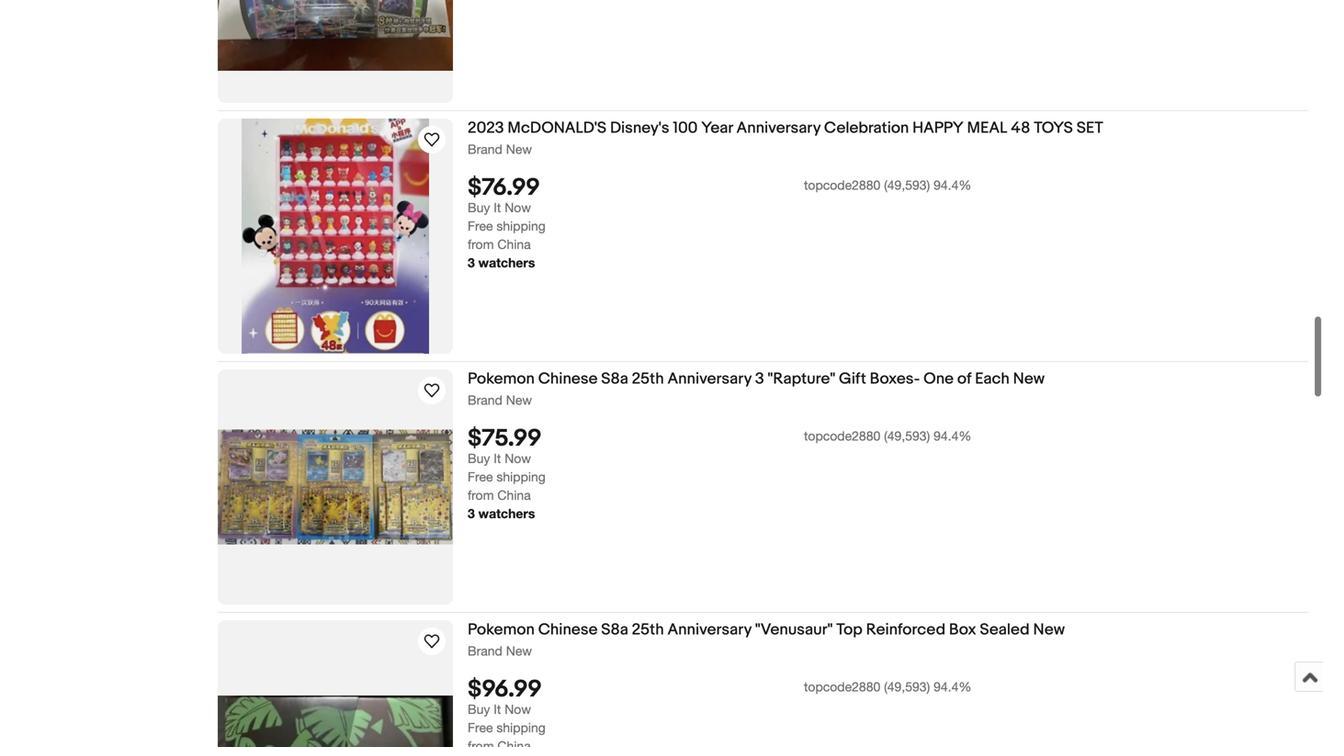 Task type: describe. For each thing, give the bounding box(es) containing it.
sealed
[[980, 620, 1030, 640]]

"rapture"
[[768, 369, 836, 389]]

it inside the topcode2880 (49,593) 94.4% buy it now free shipping
[[494, 702, 501, 717]]

brand inside 'pokemon chinese s8a 25th anniversary 3 "rapture" gift boxes- one of each new brand new'
[[468, 392, 503, 408]]

new right each on the right
[[1013, 369, 1045, 389]]

94.4% for $76.99
[[934, 178, 972, 193]]

94.4% inside the topcode2880 (49,593) 94.4% buy it now free shipping
[[934, 679, 972, 695]]

shipping inside the topcode2880 (49,593) 94.4% buy it now free shipping
[[497, 720, 546, 735]]

pokemon chinese s8a 25th anniversary 3 "rapture" gift boxes- one of each new brand new
[[468, 369, 1045, 408]]

new up $75.99
[[506, 392, 532, 408]]

new up $96.99 on the left of the page
[[506, 643, 532, 659]]

topcode2880 (49,593) 94.4% buy it now free shipping
[[468, 679, 972, 735]]

new inside 2023 mcdonald's disney's 100 year anniversary celebration happy meal 48 toys set brand new
[[506, 142, 532, 157]]

s8a for $75.99
[[601, 369, 629, 389]]

pokemon chinese s8a 25th anniversary "venusaur" top reinforced box sealed new brand new
[[468, 620, 1065, 659]]

from for $75.99
[[468, 488, 494, 503]]

s8a for $96.99
[[601, 620, 629, 640]]

topcode2880 (49,593) 94.4% buy it now free shipping from china 3 watchers for $76.99
[[468, 178, 972, 270]]

3 for $75.99
[[468, 506, 475, 521]]

free inside the topcode2880 (49,593) 94.4% buy it now free shipping
[[468, 720, 493, 735]]

(49,593) inside the topcode2880 (49,593) 94.4% buy it now free shipping
[[884, 679, 930, 695]]

reinforced
[[866, 620, 946, 640]]

pokemon chinese s8a 25th anniversary 3 "rapture" gift boxes- one of each new image
[[218, 429, 453, 545]]

100
[[673, 119, 698, 138]]

watch pokemon chinese s8a 25th anniversary "venusaur" top reinforced box sealed new image
[[421, 631, 443, 653]]

watch pokemon chinese s8a 25th anniversary 3 "rapture" gift boxes- one of each new image
[[421, 380, 443, 402]]

china for $76.99
[[498, 237, 531, 252]]

it for $76.99
[[494, 200, 501, 215]]

watchers for $75.99
[[479, 506, 535, 521]]

toys
[[1034, 119, 1073, 138]]

pokemon chinese s8a 25th anniversary "venusaur" top reinforced box sealed new image
[[218, 696, 453, 747]]

topcode2880 for $76.99
[[804, 178, 881, 193]]

48
[[1011, 119, 1031, 138]]

free for $76.99
[[468, 218, 493, 234]]

top
[[837, 620, 863, 640]]

pokemon simplified chinese 2023 exclusive "party of battle" booster box sealed image
[[218, 0, 453, 71]]

buy for $76.99
[[468, 200, 490, 215]]

set
[[1077, 119, 1104, 138]]

brand inside pokemon chinese s8a 25th anniversary "venusaur" top reinforced box sealed new brand new
[[468, 643, 503, 659]]

2023 mcdonald's disney's 100 year anniversary celebration happy meal 48 toys set brand new
[[468, 119, 1104, 157]]

buy for $75.99
[[468, 451, 490, 466]]

pokemon chinese s8a 25th anniversary 3 "rapture" gift boxes- one of each new link
[[468, 369, 1309, 392]]

shipping for $76.99
[[497, 218, 546, 234]]

anniversary for $96.99
[[668, 620, 752, 640]]

pokemon chinese s8a 25th anniversary "venusaur" top reinforced box sealed new heading
[[468, 620, 1065, 640]]

free for $75.99
[[468, 469, 493, 485]]

$96.99
[[468, 676, 542, 704]]

watch 2023 mcdonald's disney's 100 year anniversary celebration happy meal 48 toys set image
[[421, 129, 443, 151]]

pokemon for $96.99
[[468, 620, 535, 640]]

now for $75.99
[[505, 451, 531, 466]]

25th for $96.99
[[632, 620, 664, 640]]



Task type: vqa. For each thing, say whether or not it's contained in the screenshot.
topmost Pokemon
yes



Task type: locate. For each thing, give the bounding box(es) containing it.
anniversary inside 'pokemon chinese s8a 25th anniversary 3 "rapture" gift boxes- one of each new brand new'
[[668, 369, 752, 389]]

meal
[[967, 119, 1008, 138]]

1 s8a from the top
[[601, 369, 629, 389]]

shipping down $96.99 on the left of the page
[[497, 720, 546, 735]]

1 vertical spatial it
[[494, 451, 501, 466]]

0 vertical spatial now
[[505, 200, 531, 215]]

3 down $75.99
[[468, 506, 475, 521]]

3 for $76.99
[[468, 255, 475, 270]]

"venusaur"
[[755, 620, 833, 640]]

year
[[701, 119, 733, 138]]

1 vertical spatial (49,593)
[[884, 428, 930, 444]]

1 vertical spatial 94.4%
[[934, 428, 972, 444]]

3 brand from the top
[[468, 643, 503, 659]]

s8a inside 'pokemon chinese s8a 25th anniversary 3 "rapture" gift boxes- one of each new brand new'
[[601, 369, 629, 389]]

2 watchers from the top
[[479, 506, 535, 521]]

0 vertical spatial topcode2880 (49,593) 94.4% buy it now free shipping from china 3 watchers
[[468, 178, 972, 270]]

now inside the topcode2880 (49,593) 94.4% buy it now free shipping
[[505, 702, 531, 717]]

2 94.4% from the top
[[934, 428, 972, 444]]

3
[[468, 255, 475, 270], [755, 369, 764, 389], [468, 506, 475, 521]]

buy inside the topcode2880 (49,593) 94.4% buy it now free shipping
[[468, 702, 490, 717]]

0 vertical spatial 25th
[[632, 369, 664, 389]]

watchers down $75.99
[[479, 506, 535, 521]]

1 topcode2880 (49,593) 94.4% buy it now free shipping from china 3 watchers from the top
[[468, 178, 972, 270]]

chinese inside 'pokemon chinese s8a 25th anniversary 3 "rapture" gift boxes- one of each new brand new'
[[538, 369, 598, 389]]

1 vertical spatial watchers
[[479, 506, 535, 521]]

0 vertical spatial pokemon
[[468, 369, 535, 389]]

watchers
[[479, 255, 535, 270], [479, 506, 535, 521]]

1 from from the top
[[468, 237, 494, 252]]

0 vertical spatial 94.4%
[[934, 178, 972, 193]]

pokemon inside 'pokemon chinese s8a 25th anniversary 3 "rapture" gift boxes- one of each new brand new'
[[468, 369, 535, 389]]

new up $76.99
[[506, 142, 532, 157]]

25th
[[632, 369, 664, 389], [632, 620, 664, 640]]

1 25th from the top
[[632, 369, 664, 389]]

pokemon for $75.99
[[468, 369, 535, 389]]

2 buy from the top
[[468, 451, 490, 466]]

brand down 2023
[[468, 142, 503, 157]]

shipping
[[497, 218, 546, 234], [497, 469, 546, 485], [497, 720, 546, 735]]

2 shipping from the top
[[497, 469, 546, 485]]

1 (49,593) from the top
[[884, 178, 930, 193]]

watchers down $76.99
[[479, 255, 535, 270]]

buy
[[468, 200, 490, 215], [468, 451, 490, 466], [468, 702, 490, 717]]

3 94.4% from the top
[[934, 679, 972, 695]]

1 china from the top
[[498, 237, 531, 252]]

2 topcode2880 from the top
[[804, 428, 881, 444]]

0 vertical spatial it
[[494, 200, 501, 215]]

chinese inside pokemon chinese s8a 25th anniversary "venusaur" top reinforced box sealed new brand new
[[538, 620, 598, 640]]

$75.99
[[468, 425, 542, 453]]

1 vertical spatial now
[[505, 451, 531, 466]]

1 vertical spatial chinese
[[538, 620, 598, 640]]

2 brand from the top
[[468, 392, 503, 408]]

2 s8a from the top
[[601, 620, 629, 640]]

from for $76.99
[[468, 237, 494, 252]]

topcode2880 down celebration
[[804, 178, 881, 193]]

2023
[[468, 119, 504, 138]]

2 pokemon from the top
[[468, 620, 535, 640]]

free down $76.99
[[468, 218, 493, 234]]

2 25th from the top
[[632, 620, 664, 640]]

25th for $75.99
[[632, 369, 664, 389]]

it for $75.99
[[494, 451, 501, 466]]

1 94.4% from the top
[[934, 178, 972, 193]]

2 vertical spatial topcode2880
[[804, 679, 881, 695]]

$76.99
[[468, 174, 540, 202]]

0 vertical spatial s8a
[[601, 369, 629, 389]]

disney's
[[610, 119, 670, 138]]

0 vertical spatial topcode2880
[[804, 178, 881, 193]]

0 vertical spatial free
[[468, 218, 493, 234]]

watchers for $76.99
[[479, 255, 535, 270]]

2023 mcdonald's disney's 100 year anniversary celebration happy meal 48 toys set heading
[[468, 119, 1104, 138]]

shipping for $75.99
[[497, 469, 546, 485]]

from down $75.99
[[468, 488, 494, 503]]

2 vertical spatial brand
[[468, 643, 503, 659]]

pokemon
[[468, 369, 535, 389], [468, 620, 535, 640]]

it
[[494, 200, 501, 215], [494, 451, 501, 466], [494, 702, 501, 717]]

1 vertical spatial topcode2880
[[804, 428, 881, 444]]

1 vertical spatial 25th
[[632, 620, 664, 640]]

china for $75.99
[[498, 488, 531, 503]]

0 vertical spatial (49,593)
[[884, 178, 930, 193]]

94.4% down of
[[934, 428, 972, 444]]

pokemon chinese s8a 25th anniversary 3 "rapture" gift boxes- one of each new heading
[[468, 369, 1045, 389]]

one
[[924, 369, 954, 389]]

0 vertical spatial from
[[468, 237, 494, 252]]

0 vertical spatial chinese
[[538, 369, 598, 389]]

of
[[958, 369, 972, 389]]

brand
[[468, 142, 503, 157], [468, 392, 503, 408], [468, 643, 503, 659]]

anniversary for $75.99
[[668, 369, 752, 389]]

topcode2880 down gift
[[804, 428, 881, 444]]

25th inside 'pokemon chinese s8a 25th anniversary 3 "rapture" gift boxes- one of each new brand new'
[[632, 369, 664, 389]]

anniversary
[[737, 119, 821, 138], [668, 369, 752, 389], [668, 620, 752, 640]]

1 now from the top
[[505, 200, 531, 215]]

each
[[975, 369, 1010, 389]]

94.4% down happy
[[934, 178, 972, 193]]

topcode2880 down top
[[804, 679, 881, 695]]

chinese up $96.99 on the left of the page
[[538, 620, 598, 640]]

1 vertical spatial 3
[[755, 369, 764, 389]]

celebration
[[824, 119, 909, 138]]

3 now from the top
[[505, 702, 531, 717]]

25th inside pokemon chinese s8a 25th anniversary "venusaur" top reinforced box sealed new brand new
[[632, 620, 664, 640]]

0 vertical spatial brand
[[468, 142, 503, 157]]

94.4% down box
[[934, 679, 972, 695]]

1 vertical spatial topcode2880 (49,593) 94.4% buy it now free shipping from china 3 watchers
[[468, 428, 972, 521]]

new
[[506, 142, 532, 157], [1013, 369, 1045, 389], [506, 392, 532, 408], [1034, 620, 1065, 640], [506, 643, 532, 659]]

3 shipping from the top
[[497, 720, 546, 735]]

brand up $75.99
[[468, 392, 503, 408]]

(49,593) for $76.99
[[884, 178, 930, 193]]

brand inside 2023 mcdonald's disney's 100 year anniversary celebration happy meal 48 toys set brand new
[[468, 142, 503, 157]]

2 it from the top
[[494, 451, 501, 466]]

(49,593) down reinforced
[[884, 679, 930, 695]]

0 vertical spatial watchers
[[479, 255, 535, 270]]

topcode2880
[[804, 178, 881, 193], [804, 428, 881, 444], [804, 679, 881, 695]]

1 watchers from the top
[[479, 255, 535, 270]]

1 vertical spatial china
[[498, 488, 531, 503]]

1 it from the top
[[494, 200, 501, 215]]

2 vertical spatial 3
[[468, 506, 475, 521]]

2 vertical spatial (49,593)
[[884, 679, 930, 695]]

1 vertical spatial buy
[[468, 451, 490, 466]]

china down $75.99
[[498, 488, 531, 503]]

gift
[[839, 369, 867, 389]]

s8a
[[601, 369, 629, 389], [601, 620, 629, 640]]

mcdonald's
[[508, 119, 607, 138]]

topcode2880 for $75.99
[[804, 428, 881, 444]]

from
[[468, 237, 494, 252], [468, 488, 494, 503]]

now
[[505, 200, 531, 215], [505, 451, 531, 466], [505, 702, 531, 717]]

2 vertical spatial anniversary
[[668, 620, 752, 640]]

1 brand from the top
[[468, 142, 503, 157]]

free down $75.99
[[468, 469, 493, 485]]

94.4%
[[934, 178, 972, 193], [934, 428, 972, 444], [934, 679, 972, 695]]

pokemon up $75.99
[[468, 369, 535, 389]]

2 chinese from the top
[[538, 620, 598, 640]]

0 vertical spatial buy
[[468, 200, 490, 215]]

2 (49,593) from the top
[[884, 428, 930, 444]]

3 topcode2880 from the top
[[804, 679, 881, 695]]

1 vertical spatial shipping
[[497, 469, 546, 485]]

topcode2880 inside the topcode2880 (49,593) 94.4% buy it now free shipping
[[804, 679, 881, 695]]

2 topcode2880 (49,593) 94.4% buy it now free shipping from china 3 watchers from the top
[[468, 428, 972, 521]]

chinese for $75.99
[[538, 369, 598, 389]]

boxes-
[[870, 369, 920, 389]]

(49,593) down boxes-
[[884, 428, 930, 444]]

2023 mcdonald's disney's 100 year anniversary celebration happy meal 48 toys set image
[[242, 119, 429, 354]]

china
[[498, 237, 531, 252], [498, 488, 531, 503]]

1 vertical spatial pokemon
[[468, 620, 535, 640]]

1 topcode2880 from the top
[[804, 178, 881, 193]]

0 vertical spatial china
[[498, 237, 531, 252]]

1 shipping from the top
[[497, 218, 546, 234]]

pokemon inside pokemon chinese s8a 25th anniversary "venusaur" top reinforced box sealed new brand new
[[468, 620, 535, 640]]

chinese up $75.99
[[538, 369, 598, 389]]

1 vertical spatial anniversary
[[668, 369, 752, 389]]

topcode2880 (49,593) 94.4% buy it now free shipping from china 3 watchers
[[468, 178, 972, 270], [468, 428, 972, 521]]

2 vertical spatial it
[[494, 702, 501, 717]]

brand up $96.99 on the left of the page
[[468, 643, 503, 659]]

2023 mcdonald's disney's 100 year anniversary celebration happy meal 48 toys set link
[[468, 119, 1309, 141]]

1 free from the top
[[468, 218, 493, 234]]

3 inside 'pokemon chinese s8a 25th anniversary 3 "rapture" gift boxes- one of each new brand new'
[[755, 369, 764, 389]]

china down $76.99
[[498, 237, 531, 252]]

2 china from the top
[[498, 488, 531, 503]]

2 vertical spatial 94.4%
[[934, 679, 972, 695]]

anniversary inside 2023 mcdonald's disney's 100 year anniversary celebration happy meal 48 toys set brand new
[[737, 119, 821, 138]]

1 vertical spatial free
[[468, 469, 493, 485]]

new right sealed at right bottom
[[1034, 620, 1065, 640]]

0 vertical spatial anniversary
[[737, 119, 821, 138]]

pokemon up $96.99 on the left of the page
[[468, 620, 535, 640]]

2 free from the top
[[468, 469, 493, 485]]

0 vertical spatial shipping
[[497, 218, 546, 234]]

(49,593) for $75.99
[[884, 428, 930, 444]]

0 vertical spatial 3
[[468, 255, 475, 270]]

1 vertical spatial from
[[468, 488, 494, 503]]

1 buy from the top
[[468, 200, 490, 215]]

3 left "rapture"
[[755, 369, 764, 389]]

now for $76.99
[[505, 200, 531, 215]]

happy
[[913, 119, 964, 138]]

2 from from the top
[[468, 488, 494, 503]]

3 it from the top
[[494, 702, 501, 717]]

2 vertical spatial buy
[[468, 702, 490, 717]]

2 now from the top
[[505, 451, 531, 466]]

1 chinese from the top
[[538, 369, 598, 389]]

3 (49,593) from the top
[[884, 679, 930, 695]]

3 down $76.99
[[468, 255, 475, 270]]

topcode2880 (49,593) 94.4% buy it now free shipping from china 3 watchers for $75.99
[[468, 428, 972, 521]]

3 free from the top
[[468, 720, 493, 735]]

3 buy from the top
[[468, 702, 490, 717]]

shipping down $75.99
[[497, 469, 546, 485]]

2 vertical spatial free
[[468, 720, 493, 735]]

box
[[949, 620, 977, 640]]

(49,593)
[[884, 178, 930, 193], [884, 428, 930, 444], [884, 679, 930, 695]]

2 vertical spatial shipping
[[497, 720, 546, 735]]

pokemon chinese s8a 25th anniversary "venusaur" top reinforced box sealed new link
[[468, 620, 1309, 643]]

(49,593) down 2023 mcdonald's disney's 100 year anniversary celebration happy meal 48 toys set link
[[884, 178, 930, 193]]

shipping down $76.99
[[497, 218, 546, 234]]

chinese for $96.99
[[538, 620, 598, 640]]

s8a inside pokemon chinese s8a 25th anniversary "venusaur" top reinforced box sealed new brand new
[[601, 620, 629, 640]]

94.4% for $75.99
[[934, 428, 972, 444]]

from down $76.99
[[468, 237, 494, 252]]

chinese
[[538, 369, 598, 389], [538, 620, 598, 640]]

free down $96.99 on the left of the page
[[468, 720, 493, 735]]

anniversary inside pokemon chinese s8a 25th anniversary "venusaur" top reinforced box sealed new brand new
[[668, 620, 752, 640]]

1 vertical spatial brand
[[468, 392, 503, 408]]

1 vertical spatial s8a
[[601, 620, 629, 640]]

1 pokemon from the top
[[468, 369, 535, 389]]

free
[[468, 218, 493, 234], [468, 469, 493, 485], [468, 720, 493, 735]]

2 vertical spatial now
[[505, 702, 531, 717]]



